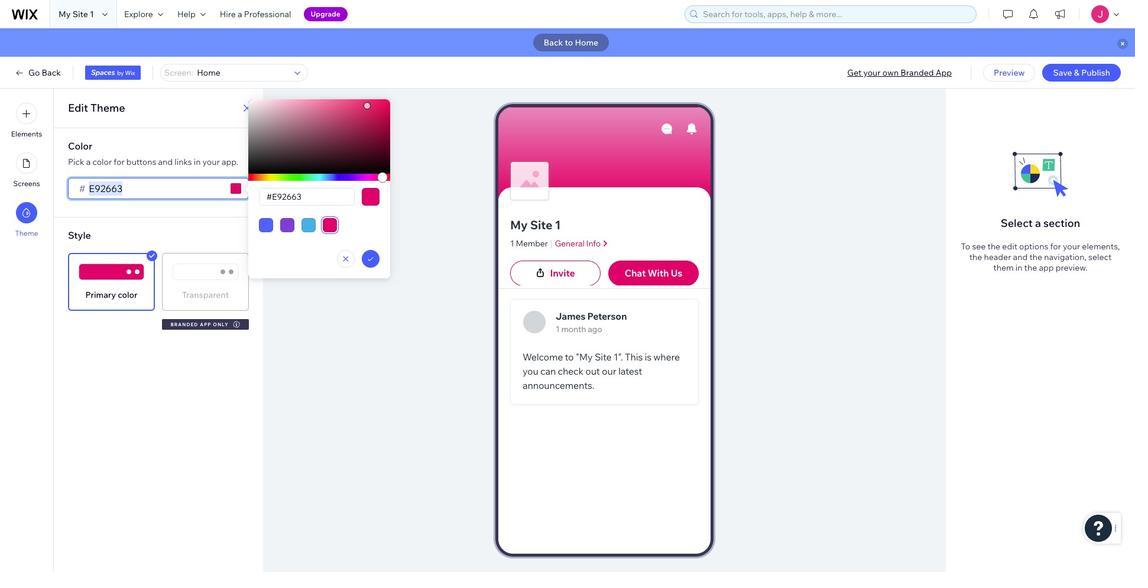 Task type: vqa. For each thing, say whether or not it's contained in the screenshot.
Essential Create your first blog post Say hello to the world and let readers know what your blog is all about. Create Post
no



Task type: locate. For each thing, give the bounding box(es) containing it.
1 horizontal spatial and
[[1014, 252, 1028, 263]]

0 vertical spatial app
[[936, 67, 953, 78]]

back to home
[[544, 37, 599, 48]]

1 vertical spatial app
[[200, 322, 212, 328]]

select
[[1001, 217, 1033, 230]]

save & publish button
[[1043, 64, 1122, 82]]

1 vertical spatial a
[[86, 157, 91, 167]]

color right primary
[[118, 290, 138, 301]]

2 vertical spatial a
[[1036, 217, 1042, 230]]

header
[[985, 252, 1012, 263]]

theme down the screens
[[15, 229, 38, 238]]

app right own
[[936, 67, 953, 78]]

None field
[[194, 64, 291, 81], [85, 179, 227, 199], [263, 189, 351, 205], [194, 64, 291, 81], [85, 179, 227, 199], [263, 189, 351, 205]]

app
[[936, 67, 953, 78], [200, 322, 212, 328]]

1 vertical spatial theme
[[15, 229, 38, 238]]

1
[[90, 9, 94, 20], [555, 218, 561, 232], [511, 238, 514, 249], [556, 324, 560, 335]]

your up preview.
[[1064, 241, 1081, 252]]

1 horizontal spatial app
[[936, 67, 953, 78]]

1 vertical spatial back
[[42, 67, 61, 78]]

your left app.
[[203, 157, 220, 167]]

0 horizontal spatial branded
[[171, 322, 198, 328]]

help
[[177, 9, 196, 20]]

is
[[645, 352, 652, 363]]

my for my site 1
[[59, 9, 71, 20]]

invite button
[[511, 261, 601, 286]]

0 vertical spatial for
[[114, 157, 125, 167]]

go back
[[28, 67, 61, 78]]

for left buttons
[[114, 157, 125, 167]]

in right links
[[194, 157, 201, 167]]

and left links
[[158, 157, 173, 167]]

0 vertical spatial site
[[73, 9, 88, 20]]

explore
[[124, 9, 153, 20]]

invite
[[550, 268, 575, 279]]

to
[[962, 241, 971, 252]]

&
[[1075, 67, 1080, 78]]

0 vertical spatial and
[[158, 157, 173, 167]]

select a section
[[1001, 217, 1081, 230]]

your inside to see the edit options for your elements, the header and the navigation, select them in the app preview.
[[1064, 241, 1081, 252]]

a inside hire a professional link
[[238, 9, 242, 20]]

the left app
[[1025, 263, 1038, 273]]

1 for my site 1 1 member | general info
[[555, 218, 561, 232]]

0 vertical spatial in
[[194, 157, 201, 167]]

to inside the welcome to "my site 1". this is where you can check out our latest announcements.
[[565, 352, 574, 363]]

2 horizontal spatial your
[[1064, 241, 1081, 252]]

elements
[[11, 130, 42, 138]]

site inside the my site 1 1 member | general info
[[531, 218, 553, 232]]

1 horizontal spatial a
[[238, 9, 242, 20]]

branded down transparent at bottom
[[171, 322, 198, 328]]

james
[[556, 311, 586, 322]]

back right go
[[42, 67, 61, 78]]

1 horizontal spatial color
[[118, 290, 138, 301]]

chat with us
[[625, 268, 683, 279]]

0 horizontal spatial back
[[42, 67, 61, 78]]

to for welcome
[[565, 352, 574, 363]]

1 left explore
[[90, 9, 94, 20]]

1 member button
[[511, 238, 548, 250]]

back inside back to home button
[[544, 37, 563, 48]]

1 vertical spatial in
[[1016, 263, 1023, 273]]

1 vertical spatial for
[[1051, 241, 1062, 252]]

0 horizontal spatial site
[[73, 9, 88, 20]]

2 horizontal spatial a
[[1036, 217, 1042, 230]]

theme button
[[15, 202, 38, 238]]

1".
[[614, 352, 623, 363]]

2 horizontal spatial site
[[595, 352, 612, 363]]

this
[[625, 352, 643, 363]]

theme right edit
[[91, 101, 125, 115]]

james peterson 1 month ago
[[556, 311, 627, 335]]

the
[[988, 241, 1001, 252], [970, 252, 983, 263], [1030, 252, 1043, 263], [1025, 263, 1038, 273]]

0 vertical spatial color
[[93, 157, 112, 167]]

announcements
[[642, 277, 706, 287]]

where
[[654, 352, 680, 363]]

my site 1
[[59, 9, 94, 20]]

color
[[93, 157, 112, 167], [118, 290, 138, 301]]

0 vertical spatial back
[[544, 37, 563, 48]]

your inside color pick a color for buttons and links in your app.
[[203, 157, 220, 167]]

1 horizontal spatial your
[[864, 67, 881, 78]]

chat with us button
[[609, 261, 699, 286]]

site left explore
[[73, 9, 88, 20]]

and
[[158, 157, 173, 167], [1014, 252, 1028, 263]]

can
[[541, 366, 556, 378]]

1 up general
[[555, 218, 561, 232]]

ago
[[588, 324, 602, 335]]

1 vertical spatial and
[[1014, 252, 1028, 263]]

app.
[[222, 157, 239, 167]]

1 vertical spatial your
[[203, 157, 220, 167]]

branded
[[901, 67, 934, 78], [171, 322, 198, 328]]

color right pick
[[93, 157, 112, 167]]

member
[[516, 238, 548, 249]]

2 vertical spatial site
[[595, 352, 612, 363]]

upgrade
[[311, 9, 341, 18]]

your right get
[[864, 67, 881, 78]]

menu containing elements
[[0, 96, 53, 245]]

to
[[565, 37, 573, 48], [565, 352, 574, 363]]

save & publish
[[1054, 67, 1111, 78]]

to inside back to home button
[[565, 37, 573, 48]]

2 vertical spatial your
[[1064, 241, 1081, 252]]

site left 1". in the bottom of the page
[[595, 352, 612, 363]]

1 vertical spatial site
[[531, 218, 553, 232]]

0 horizontal spatial a
[[86, 157, 91, 167]]

site up member
[[531, 218, 553, 232]]

for right options
[[1051, 241, 1062, 252]]

1 horizontal spatial branded
[[901, 67, 934, 78]]

1 left month
[[556, 324, 560, 335]]

0 horizontal spatial in
[[194, 157, 201, 167]]

my inside the my site 1 1 member | general info
[[511, 218, 528, 232]]

branded right own
[[901, 67, 934, 78]]

theme
[[91, 101, 125, 115], [15, 229, 38, 238]]

a inside color pick a color for buttons and links in your app.
[[86, 157, 91, 167]]

0 vertical spatial my
[[59, 9, 71, 20]]

site for my site 1 1 member | general info
[[531, 218, 553, 232]]

info
[[587, 238, 601, 249]]

color inside color pick a color for buttons and links in your app.
[[93, 157, 112, 167]]

your
[[864, 67, 881, 78], [203, 157, 220, 167], [1064, 241, 1081, 252]]

0 horizontal spatial for
[[114, 157, 125, 167]]

site
[[73, 9, 88, 20], [531, 218, 553, 232], [595, 352, 612, 363]]

1 inside james peterson 1 month ago
[[556, 324, 560, 335]]

0 vertical spatial a
[[238, 9, 242, 20]]

screens
[[13, 179, 40, 188]]

app left only
[[200, 322, 212, 328]]

1 horizontal spatial for
[[1051, 241, 1062, 252]]

1 horizontal spatial in
[[1016, 263, 1023, 273]]

back
[[544, 37, 563, 48], [42, 67, 61, 78]]

back left home
[[544, 37, 563, 48]]

general
[[555, 238, 585, 249]]

1 vertical spatial to
[[565, 352, 574, 363]]

2 to from the top
[[565, 352, 574, 363]]

my for my site 1 1 member | general info
[[511, 218, 528, 232]]

help button
[[170, 0, 213, 28]]

0 horizontal spatial your
[[203, 157, 220, 167]]

a
[[238, 9, 242, 20], [86, 157, 91, 167], [1036, 217, 1042, 230]]

1 left member
[[511, 238, 514, 249]]

a for select
[[1036, 217, 1042, 230]]

see
[[973, 241, 986, 252]]

a right pick
[[86, 157, 91, 167]]

back to home alert
[[0, 28, 1136, 57]]

links
[[175, 157, 192, 167]]

navigation,
[[1045, 252, 1087, 263]]

1 horizontal spatial back
[[544, 37, 563, 48]]

1 vertical spatial branded
[[171, 322, 198, 328]]

1 vertical spatial my
[[511, 218, 528, 232]]

1 horizontal spatial site
[[531, 218, 553, 232]]

0 horizontal spatial color
[[93, 157, 112, 167]]

1 horizontal spatial theme
[[91, 101, 125, 115]]

for
[[114, 157, 125, 167], [1051, 241, 1062, 252]]

and inside to see the edit options for your elements, the header and the navigation, select them in the app preview.
[[1014, 252, 1028, 263]]

0 vertical spatial to
[[565, 37, 573, 48]]

go
[[28, 67, 40, 78]]

0 horizontal spatial my
[[59, 9, 71, 20]]

1 horizontal spatial my
[[511, 218, 528, 232]]

menu
[[0, 96, 53, 245]]

0 horizontal spatial app
[[200, 322, 212, 328]]

and inside color pick a color for buttons and links in your app.
[[158, 157, 173, 167]]

and right header
[[1014, 252, 1028, 263]]

a right 'hire'
[[238, 9, 242, 20]]

a right 'select'
[[1036, 217, 1042, 230]]

1 vertical spatial color
[[118, 290, 138, 301]]

in right the them
[[1016, 263, 1023, 273]]

1 to from the top
[[565, 37, 573, 48]]

them
[[994, 263, 1014, 273]]

0 horizontal spatial and
[[158, 157, 173, 167]]

color pick a color for buttons and links in your app.
[[68, 140, 239, 167]]

to left home
[[565, 37, 573, 48]]

own
[[883, 67, 899, 78]]

to up check
[[565, 352, 574, 363]]

with
[[648, 268, 669, 279]]



Task type: describe. For each thing, give the bounding box(es) containing it.
buttons
[[127, 157, 156, 167]]

month
[[562, 324, 586, 335]]

primary
[[85, 290, 116, 301]]

save
[[1054, 67, 1073, 78]]

to see the edit options for your elements, the header and the navigation, select them in the app preview.
[[962, 241, 1121, 273]]

back to home button
[[534, 34, 610, 51]]

us
[[671, 268, 683, 279]]

for inside color pick a color for buttons and links in your app.
[[114, 157, 125, 167]]

|
[[551, 238, 553, 250]]

hire
[[220, 9, 236, 20]]

check
[[558, 366, 584, 378]]

latest
[[619, 366, 643, 378]]

section
[[1044, 217, 1081, 230]]

hire a professional
[[220, 9, 291, 20]]

for inside to see the edit options for your elements, the header and the navigation, select them in the app preview.
[[1051, 241, 1062, 252]]

pick
[[68, 157, 84, 167]]

Search for tools, apps, help & more... field
[[700, 6, 973, 22]]

in inside to see the edit options for your elements, the header and the navigation, select them in the app preview.
[[1016, 263, 1023, 273]]

0 horizontal spatial theme
[[15, 229, 38, 238]]

welcome to "my site 1". this is where you can check out our latest announcements.
[[523, 352, 682, 392]]

elements button
[[11, 103, 42, 138]]

go back button
[[14, 67, 61, 78]]

0 vertical spatial branded
[[901, 67, 934, 78]]

elements,
[[1083, 241, 1121, 252]]

preview button
[[984, 64, 1036, 82]]

0 vertical spatial your
[[864, 67, 881, 78]]

out
[[586, 366, 600, 378]]

"my
[[576, 352, 593, 363]]

upgrade button
[[304, 7, 348, 21]]

preview.
[[1056, 263, 1088, 273]]

the right edit at the top right of page
[[1030, 252, 1043, 263]]

professional
[[244, 9, 291, 20]]

our
[[602, 366, 617, 378]]

0 vertical spatial theme
[[91, 101, 125, 115]]

get your own branded app button
[[848, 67, 953, 78]]

get
[[848, 67, 862, 78]]

peterson
[[588, 311, 627, 322]]

the right see
[[988, 241, 1001, 252]]

in inside color pick a color for buttons and links in your app.
[[194, 157, 201, 167]]

1 for james peterson 1 month ago
[[556, 324, 560, 335]]

site for my site 1
[[73, 9, 88, 20]]

color
[[68, 140, 92, 152]]

header
[[677, 110, 706, 120]]

edit
[[68, 101, 88, 115]]

select
[[1089, 252, 1112, 263]]

home
[[575, 37, 599, 48]]

screens button
[[13, 153, 40, 188]]

chat
[[625, 268, 646, 279]]

1 for my site 1
[[90, 9, 94, 20]]

to for back
[[565, 37, 573, 48]]

edit theme
[[68, 101, 125, 115]]

preview
[[995, 67, 1026, 78]]

style
[[68, 230, 91, 241]]

welcome
[[523, 352, 563, 363]]

edit
[[1003, 241, 1018, 252]]

screen:
[[164, 67, 194, 78]]

app
[[1040, 263, 1055, 273]]

hire a professional link
[[213, 0, 299, 28]]

primary color
[[85, 290, 138, 301]]

transparent
[[182, 290, 229, 301]]

my site 1 button
[[511, 217, 699, 234]]

announcements.
[[523, 380, 595, 392]]

#
[[79, 183, 85, 195]]

only
[[213, 322, 229, 328]]

get your own branded app
[[848, 67, 953, 78]]

you
[[523, 366, 539, 378]]

the left header
[[970, 252, 983, 263]]

options
[[1020, 241, 1049, 252]]

my site 1 1 member | general info
[[511, 218, 601, 250]]

publish
[[1082, 67, 1111, 78]]

branded app only
[[171, 322, 229, 328]]

site inside the welcome to "my site 1". this is where you can check out our latest announcements.
[[595, 352, 612, 363]]

a for hire
[[238, 9, 242, 20]]



